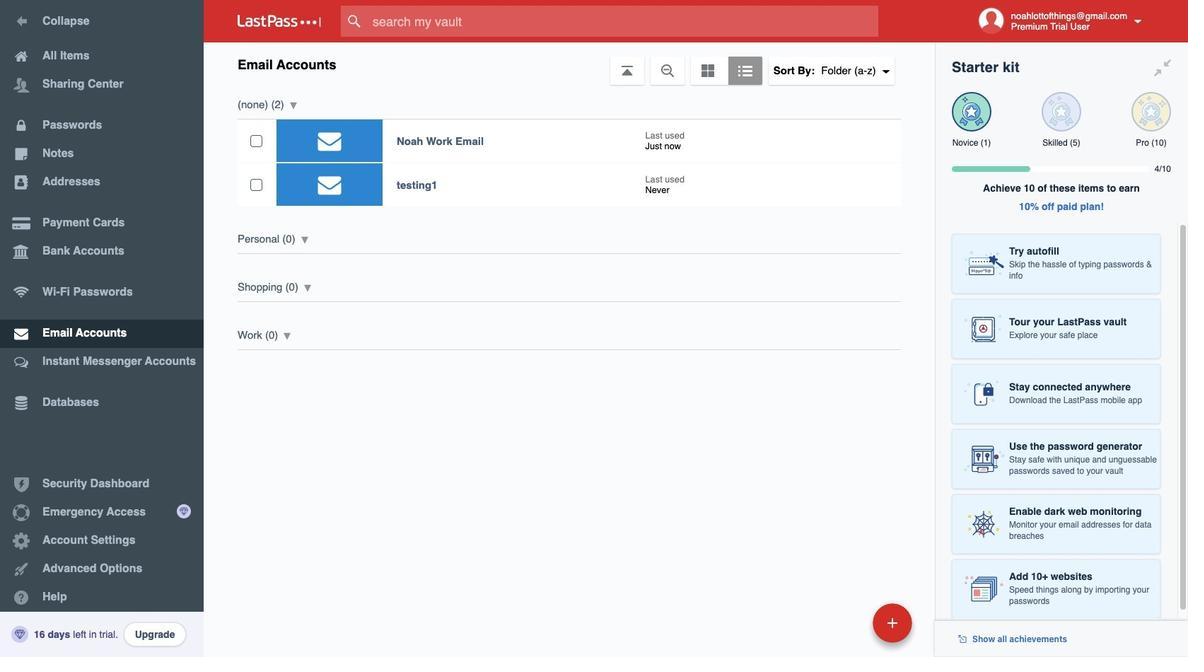 Task type: locate. For each thing, give the bounding box(es) containing it.
new item element
[[776, 603, 918, 643]]

main navigation navigation
[[0, 0, 204, 657]]

search my vault text field
[[341, 6, 906, 37]]



Task type: vqa. For each thing, say whether or not it's contained in the screenshot.
LastPass image
yes



Task type: describe. For each thing, give the bounding box(es) containing it.
Search search field
[[341, 6, 906, 37]]

vault options navigation
[[204, 42, 935, 85]]

new item navigation
[[776, 599, 921, 657]]

lastpass image
[[238, 15, 321, 28]]



